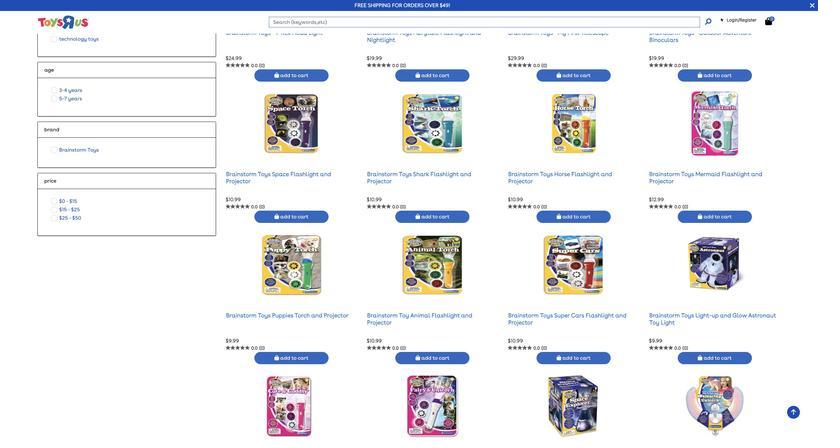 Task type: vqa. For each thing, say whether or not it's contained in the screenshot.
sand
no



Task type: describe. For each thing, give the bounding box(es) containing it.
discovery
[[83, 19, 106, 25]]

0.0 (0) for brainstorm toys - t-rex head light
[[251, 63, 265, 68]]

shopping bag image for brainstorm toys super cars flashlight and projector
[[557, 355, 561, 360]]

free
[[355, 2, 367, 8]]

add to cart for brainstorm toys light-up and glow astronaut toy light
[[703, 355, 732, 361]]

brainstorm toys - outdoor adventure binoculars link
[[650, 30, 752, 43]]

add to cart button for brainstorm toys - my first telescope
[[537, 69, 611, 82]]

& inside science & discovery button
[[78, 19, 82, 25]]

shopping bag image for brainstorm toys horse flashlight and projector
[[557, 214, 561, 219]]

up inside brainstorm toys light-up and glow astronaut toy light
[[712, 312, 719, 319]]

flashlight for animal
[[432, 312, 460, 319]]

$0
[[59, 198, 65, 204]]

brainstorm toys cute and cuddly flashlight and projector image
[[259, 374, 324, 439]]

0.0 (0) for brainstorm toy animal flashlight and projector
[[392, 346, 406, 351]]

accessories
[[85, 11, 114, 17]]

adventure
[[724, 30, 752, 36]]

horse
[[555, 171, 570, 178]]

outdoor
[[699, 30, 722, 36]]

0.0 (0) for brainstorm toys fairytale flashlight and nightlight
[[392, 63, 406, 68]]

brainstorm toy animal flashlight and projector image
[[400, 233, 465, 297]]

rex
[[281, 30, 291, 36]]

brainstorm toy animal flashlight and projector
[[367, 312, 473, 326]]

cart for brainstorm toys space flashlight and projector
[[298, 214, 309, 220]]

brainstorm toys light-up and glow astronaut toy light link
[[650, 312, 777, 326]]

add to cart button for brainstorm toys space flashlight and projector
[[254, 211, 329, 223]]

projector for brainstorm toys mermaid flashlight and projector
[[650, 178, 674, 185]]

brainstorm toys super cars flashlight and projector image
[[542, 233, 606, 297]]

brainstorm toy animal flashlight and projector link
[[367, 312, 473, 326]]

brainstorm for brainstorm toys light-up and glow astronaut toy light
[[650, 312, 680, 319]]

mermaid
[[696, 171, 721, 178]]

0.0 for brainstorm toys space flashlight and projector
[[251, 204, 258, 209]]

to for brainstorm toys light-up and glow astronaut toy light
[[715, 355, 720, 361]]

science & discovery
[[59, 19, 106, 25]]

projector for brainstorm toys shark flashlight and projector
[[367, 178, 392, 185]]

$15 - $25 button
[[49, 206, 82, 214]]

toys for brainstorm toys - outdoor adventure binoculars
[[682, 30, 694, 36]]

brainstorm toys puppies torch and projector link
[[226, 312, 349, 319]]

cart for brainstorm toys shark flashlight and projector
[[439, 214, 450, 220]]

shopping bag image for brainstorm toys fairytale flashlight and nightlight
[[416, 73, 420, 78]]

add to cart button for brainstorm toys super cars flashlight and projector
[[537, 352, 611, 364]]

and for brainstorm toys space flashlight and projector
[[320, 171, 331, 178]]

age
[[44, 67, 54, 73]]

add for brainstorm toys horse flashlight and projector
[[563, 214, 573, 220]]

0 horizontal spatial $15
[[59, 206, 67, 213]]

add to cart for brainstorm toys - outdoor adventure binoculars
[[703, 72, 732, 78]]

brainstorm for brainstorm toys shark flashlight and projector
[[367, 171, 398, 178]]

brainstorm toys - my first telescope
[[509, 30, 609, 36]]

login/register
[[727, 17, 757, 23]]

- right $0
[[66, 198, 68, 204]]

- left t-
[[272, 30, 274, 36]]

for
[[392, 2, 402, 8]]

torch
[[295, 312, 310, 319]]

and for brainstorm toys puppies torch and projector
[[311, 312, 323, 319]]

technology toys
[[59, 36, 99, 42]]

0 link
[[766, 16, 779, 25]]

shipping
[[368, 2, 391, 8]]

brainstorm toys horse flashlight and projector link
[[509, 171, 612, 185]]

brainstorm toys
[[59, 147, 99, 153]]

free shipping for orders over $49!
[[355, 2, 451, 8]]

$19.99 for binoculars
[[649, 55, 664, 61]]

cart for brainstorm toys light-up and glow astronaut toy light
[[721, 355, 732, 361]]

4
[[64, 87, 67, 93]]

brainstorm for brainstorm toys mermaid flashlight and projector
[[650, 171, 680, 178]]

light-
[[696, 312, 712, 319]]

0.0 (0) for brainstorm toys mermaid flashlight and projector
[[675, 204, 688, 209]]

$19.99 for nightlight
[[367, 55, 382, 61]]

shopping bag image for up
[[698, 355, 703, 360]]

shopping bag image inside "0" link
[[766, 17, 772, 25]]

brainstorm toys space flashlight and projector image
[[259, 91, 324, 156]]

to for brainstorm toys shark flashlight and projector
[[433, 214, 438, 220]]

brainstorm toys mermaid flashlight and projector link
[[650, 171, 763, 185]]

up inside button
[[73, 11, 79, 17]]

add for brainstorm toys puppies torch and projector
[[280, 355, 290, 361]]

cart for brainstorm toys - outdoor adventure binoculars
[[721, 72, 732, 78]]

shopping bag image for brainstorm toys mermaid flashlight and projector
[[698, 214, 703, 219]]

$0 - $15 button
[[49, 197, 79, 206]]

brainstorm toys shark flashlight and projector
[[367, 171, 471, 185]]

toy inside brainstorm toys light-up and glow astronaut toy light
[[650, 319, 660, 326]]

brainstorm toys shark flashlight and projector image
[[400, 91, 465, 156]]

to for brainstorm toys - my first telescope
[[574, 72, 579, 78]]

flashlight for shark
[[431, 171, 459, 178]]

add to cart button for brainstorm toys mermaid flashlight and projector
[[678, 211, 752, 223]]

brainstorm toys - t-rex head light image
[[259, 0, 324, 15]]

5-7 years
[[59, 95, 82, 102]]

dress up & accessories
[[59, 11, 114, 17]]

toys for brainstorm toys mermaid flashlight and projector
[[682, 171, 694, 178]]

age element
[[44, 66, 209, 74]]

add to cart for brainstorm toys fairytale flashlight and nightlight
[[420, 72, 450, 78]]

flashlight inside brainstorm toys super cars flashlight and projector
[[586, 312, 614, 319]]

cart for brainstorm toys - t-rex head light
[[298, 72, 309, 78]]

price element
[[44, 177, 209, 185]]

brainstorm toys horse flashlight and projector
[[509, 171, 612, 185]]

0.0 for brainstorm toys - outdoor adventure binoculars
[[675, 63, 681, 68]]

add to cart button for brainstorm toys - t-rex head light
[[254, 69, 329, 82]]

add to cart button for brainstorm toys puppies torch and projector
[[254, 352, 329, 364]]

to for brainstorm toys super cars flashlight and projector
[[574, 355, 579, 361]]

projector for brainstorm toys puppies torch and projector
[[324, 312, 349, 319]]

brainstorm for brainstorm toys
[[59, 147, 86, 153]]

brainstorm for brainstorm toys horse flashlight and projector
[[509, 171, 539, 178]]

$0 - $15
[[59, 198, 77, 204]]

login/register button
[[720, 17, 757, 23]]

brainstorm toys fairytale flashlight and nightlight link
[[367, 30, 481, 43]]

head
[[292, 30, 307, 36]]

$25 - $50
[[59, 215, 81, 221]]

projector inside brainstorm toys super cars flashlight and projector
[[509, 319, 533, 326]]

$50
[[72, 215, 81, 221]]

- left "my"
[[554, 30, 557, 36]]

my
[[558, 30, 566, 36]]

- down $0 - $15
[[68, 206, 70, 213]]

- inside brainstorm toys - outdoor adventure binoculars
[[696, 30, 698, 36]]

to for brainstorm toys - outdoor adventure binoculars
[[715, 72, 720, 78]]

$10.99 for brainstorm toys super cars flashlight and projector
[[508, 338, 523, 344]]

nightlight
[[367, 36, 395, 43]]

add for brainstorm toy animal flashlight and projector
[[422, 355, 432, 361]]

5-7 years button
[[49, 95, 84, 103]]

to for brainstorm toys - t-rex head light
[[292, 72, 297, 78]]

projector for brainstorm toys space flashlight and projector
[[226, 178, 251, 185]]

7
[[64, 95, 67, 102]]

flashlight for fairytale
[[440, 30, 469, 36]]

0 horizontal spatial $25
[[59, 215, 68, 221]]

add to cart button for brainstorm toys light-up and glow astronaut toy light
[[678, 352, 752, 364]]

brand element
[[44, 126, 209, 134]]

$15 - $25
[[59, 206, 80, 213]]

cart for brainstorm toys super cars flashlight and projector
[[580, 355, 591, 361]]

(0) for brainstorm toys light-up and glow astronaut toy light
[[683, 346, 688, 351]]

to for brainstorm toys horse flashlight and projector
[[574, 214, 579, 220]]

(0) for brainstorm toys - outdoor adventure binoculars
[[683, 63, 688, 68]]

add to cart for brainstorm toys shark flashlight and projector
[[420, 214, 450, 220]]

brainstorm toys space flashlight and projector link
[[226, 171, 331, 185]]

to for brainstorm toy animal flashlight and projector
[[433, 355, 438, 361]]

& inside dress up & accessories button
[[81, 11, 84, 17]]

and inside brainstorm toys super cars flashlight and projector
[[616, 312, 627, 319]]

glow
[[733, 312, 747, 319]]

add to cart for brainstorm toys super cars flashlight and projector
[[561, 355, 591, 361]]

brainstorm toys puppies torch and projector image
[[259, 233, 324, 297]]

3-
[[59, 87, 64, 93]]

toys for technology toys
[[88, 36, 99, 42]]

first
[[568, 30, 580, 36]]

shark
[[413, 171, 429, 178]]

brainstorm toys: space explorer room projector image
[[542, 374, 606, 439]]

toys for brainstorm toys light-up and glow astronaut toy light
[[682, 312, 694, 319]]

add for brainstorm toys fairytale flashlight and nightlight
[[422, 72, 432, 78]]

brainstorm toys light-up and glow astronaut toy light image
[[683, 233, 747, 297]]

0
[[771, 16, 774, 21]]

brainstorm toys super cars flashlight and projector
[[509, 312, 627, 326]]

(0) for brainstorm toy animal flashlight and projector
[[401, 346, 406, 351]]

science for science & discovery
[[59, 19, 77, 25]]

toys for brainstorm toys space flashlight and projector
[[258, 171, 271, 178]]

brainstorm toys - t-rex head light link
[[226, 30, 323, 36]]

brainstorm toys button
[[49, 146, 101, 154]]

shopping bag image for brainstorm toys - my first telescope
[[557, 73, 561, 78]]

telescope
[[581, 30, 609, 36]]

puppies
[[272, 312, 293, 319]]

science & discovery button
[[49, 18, 108, 26]]

shopping bag image for torch
[[275, 355, 279, 360]]

binoculars
[[650, 36, 679, 43]]

toys r us image
[[38, 15, 89, 30]]



Task type: locate. For each thing, give the bounding box(es) containing it.
1 horizontal spatial $25
[[71, 206, 80, 213]]

add to cart for brainstorm toys puppies torch and projector
[[279, 355, 309, 361]]

1 horizontal spatial up
[[712, 312, 719, 319]]

(0) for brainstorm toys horse flashlight and projector
[[542, 204, 547, 209]]

flashlight for space
[[291, 171, 319, 178]]

super
[[554, 312, 570, 319]]

1 science from the top
[[59, 19, 77, 25]]

0.0 (0) for brainstorm toys super cars flashlight and projector
[[534, 346, 547, 351]]

toy
[[399, 312, 409, 319], [650, 319, 660, 326]]

brainstorm toys fairytale flashlight and nightlight image
[[400, 0, 465, 15]]

toys inside brainstorm toys light-up and glow astronaut toy light
[[682, 312, 694, 319]]

add to cart for brainstorm toy animal flashlight and projector
[[420, 355, 450, 361]]

price
[[44, 178, 56, 184]]

$25 - $50 button
[[49, 214, 83, 222]]

brainstorm toys fairytale flashlight and nightlight
[[367, 30, 481, 43]]

toys for science toys
[[78, 27, 89, 34]]

flashlight for horse
[[572, 171, 600, 178]]

toys inside brainstorm toys mermaid flashlight and projector
[[682, 171, 694, 178]]

0.0 for brainstorm toy animal flashlight and projector
[[392, 346, 399, 351]]

add for brainstorm toys super cars flashlight and projector
[[563, 355, 573, 361]]

(0)
[[259, 63, 265, 68], [401, 63, 406, 68], [542, 63, 547, 68], [683, 63, 688, 68], [259, 204, 265, 209], [401, 204, 406, 209], [542, 204, 547, 209], [683, 204, 688, 209], [259, 346, 265, 351], [401, 346, 406, 351], [542, 346, 547, 351], [683, 346, 688, 351]]

& up the science & discovery
[[81, 11, 84, 17]]

0.0 for brainstorm toys - t-rex head light
[[251, 63, 258, 68]]

years down 3-4 years
[[68, 95, 82, 102]]

toys inside brainstorm toys fairytale flashlight and nightlight
[[399, 30, 412, 36]]

1 vertical spatial years
[[68, 95, 82, 102]]

add to cart for brainstorm toys mermaid flashlight and projector
[[703, 214, 732, 220]]

shopping bag image for outdoor
[[698, 73, 703, 78]]

add to cart for brainstorm toys - t-rex head light
[[279, 72, 309, 78]]

brainstorm for brainstorm toys fairytale flashlight and nightlight
[[367, 30, 398, 36]]

projector inside brainstorm toys mermaid flashlight and projector
[[650, 178, 674, 185]]

$10.99 for brainstorm toy animal flashlight and projector
[[367, 338, 382, 344]]

brainstorm toys - t-rex head light
[[226, 30, 323, 36]]

0 vertical spatial up
[[73, 11, 79, 17]]

1 horizontal spatial $19.99
[[649, 55, 664, 61]]

brainstorm toys - my first telescope link
[[509, 30, 609, 36]]

1 horizontal spatial $9.99
[[649, 338, 663, 344]]

brainstorm for brainstorm toys - outdoor adventure binoculars
[[650, 30, 680, 36]]

brainstorm inside brainstorm toys horse flashlight and projector
[[509, 171, 539, 178]]

0 horizontal spatial up
[[73, 11, 79, 17]]

years
[[68, 87, 82, 93], [68, 95, 82, 102]]

and for brainstorm toy animal flashlight and projector
[[461, 312, 473, 319]]

up up science & discovery button
[[73, 11, 79, 17]]

science
[[59, 19, 77, 25], [59, 27, 77, 34]]

cars
[[571, 312, 585, 319]]

science toys
[[59, 27, 89, 34]]

add
[[280, 72, 290, 78], [422, 72, 432, 78], [563, 72, 573, 78], [704, 72, 714, 78], [280, 214, 290, 220], [422, 214, 432, 220], [563, 214, 573, 220], [704, 214, 714, 220], [280, 355, 290, 361], [422, 355, 432, 361], [563, 355, 573, 361], [704, 355, 714, 361]]

projector
[[226, 178, 251, 185], [367, 178, 392, 185], [509, 178, 533, 185], [650, 178, 674, 185], [324, 312, 349, 319], [367, 319, 392, 326], [509, 319, 533, 326]]

2 science from the top
[[59, 27, 77, 34]]

toys for brainstorm toys puppies torch and projector
[[258, 312, 271, 319]]

0 horizontal spatial toy
[[399, 312, 409, 319]]

brainstorm toys light-up and glow astronaut toy light
[[650, 312, 777, 326]]

$15
[[69, 198, 77, 204], [59, 206, 67, 213]]

brainstorm inside brainstorm toys space flashlight and projector
[[226, 171, 257, 178]]

and for brainstorm toys mermaid flashlight and projector
[[752, 171, 763, 178]]

brainstorm toys puppies torch and projector
[[226, 312, 349, 319]]

flashlight right cars
[[586, 312, 614, 319]]

1 vertical spatial up
[[712, 312, 719, 319]]

brainstorm toys - outdoor adventure binoculars
[[650, 30, 752, 43]]

$24.99
[[226, 55, 242, 61]]

years for 5-7 years
[[68, 95, 82, 102]]

1 $19.99 from the left
[[367, 55, 382, 61]]

cart for brainstorm toys horse flashlight and projector
[[580, 214, 591, 220]]

flashlight inside brainstorm toy animal flashlight and projector
[[432, 312, 460, 319]]

0.0 for brainstorm toys - my first telescope
[[534, 63, 540, 68]]

1 horizontal spatial toy
[[650, 319, 660, 326]]

flashlight right horse
[[572, 171, 600, 178]]

to for brainstorm toys space flashlight and projector
[[292, 214, 297, 220]]

dress up & accessories button
[[49, 10, 116, 18]]

brainstorm toys space flashlight and projector
[[226, 171, 331, 185]]

toys
[[258, 30, 271, 36], [399, 30, 412, 36], [540, 30, 553, 36], [682, 30, 694, 36], [87, 147, 99, 153], [258, 171, 271, 178], [399, 171, 412, 178], [540, 171, 553, 178], [682, 171, 694, 178], [258, 312, 271, 319], [540, 312, 553, 319], [682, 312, 694, 319]]

- left 'outdoor'
[[696, 30, 698, 36]]

toys inside brainstorm toys - outdoor adventure binoculars
[[682, 30, 694, 36]]

projector inside brainstorm toys shark flashlight and projector
[[367, 178, 392, 185]]

science down dress
[[59, 19, 77, 25]]

0.0 for brainstorm toys puppies torch and projector
[[251, 346, 258, 351]]

toys down discovery
[[88, 36, 99, 42]]

cart for brainstorm toy animal flashlight and projector
[[439, 355, 450, 361]]

toys inside button
[[78, 27, 89, 34]]

$10.99 for brainstorm toys shark flashlight and projector
[[367, 197, 382, 203]]

toys for brainstorm toys
[[87, 147, 99, 153]]

technology
[[59, 36, 87, 42]]

0.0 (0)
[[251, 63, 265, 68], [392, 63, 406, 68], [534, 63, 547, 68], [675, 63, 688, 68], [251, 204, 265, 209], [392, 204, 406, 209], [534, 204, 547, 209], [675, 204, 688, 209], [251, 346, 265, 351], [392, 346, 406, 351], [534, 346, 547, 351], [675, 346, 688, 351]]

1 vertical spatial science
[[59, 27, 77, 34]]

0 horizontal spatial $19.99
[[367, 55, 382, 61]]

and inside brainstorm toys light-up and glow astronaut toy light
[[720, 312, 731, 319]]

cart for brainstorm toys - my first telescope
[[580, 72, 591, 78]]

brainstorm toys super cars flashlight and projector link
[[509, 312, 627, 326]]

0.0 for brainstorm toys super cars flashlight and projector
[[534, 346, 540, 351]]

to for brainstorm toys puppies torch and projector
[[292, 355, 297, 361]]

Enter Keyword or Item No. search field
[[269, 17, 700, 27]]

brainstorm toys - my first telescope image
[[542, 0, 606, 15]]

light
[[309, 30, 323, 36], [661, 319, 675, 326]]

brainstorm inside brainstorm toy animal flashlight and projector
[[367, 312, 398, 319]]

and for brainstorm toys light-up and glow astronaut toy light
[[720, 312, 731, 319]]

0 vertical spatial light
[[309, 30, 323, 36]]

brainstorm inside brainstorm toys shark flashlight and projector
[[367, 171, 398, 178]]

-
[[272, 30, 274, 36], [554, 30, 557, 36], [696, 30, 698, 36], [66, 198, 68, 204], [68, 206, 70, 213], [69, 215, 71, 221]]

0.0 (0) for brainstorm toys - outdoor adventure binoculars
[[675, 63, 688, 68]]

science inside button
[[59, 19, 77, 25]]

light inside brainstorm toys light-up and glow astronaut toy light
[[661, 319, 675, 326]]

add to cart button
[[254, 69, 329, 82], [396, 69, 470, 82], [537, 69, 611, 82], [678, 69, 752, 82], [254, 211, 329, 223], [396, 211, 470, 223], [537, 211, 611, 223], [678, 211, 752, 223], [254, 352, 329, 364], [396, 352, 470, 364], [537, 352, 611, 364], [678, 352, 752, 364]]

projector for brainstorm toys horse flashlight and projector
[[509, 178, 533, 185]]

brand
[[44, 126, 59, 133]]

$25 down $15 - $25 button
[[59, 215, 68, 221]]

toys for brainstorm toys shark flashlight and projector
[[399, 171, 412, 178]]

toys inside brainstorm toys space flashlight and projector
[[258, 171, 271, 178]]

flashlight right space
[[291, 171, 319, 178]]

brainstorm toys fairy and unicorn flashlight and projector image
[[400, 374, 465, 439]]

0 vertical spatial science
[[59, 19, 77, 25]]

1 $9.99 from the left
[[226, 338, 239, 344]]

and inside brainstorm toys fairytale flashlight and nightlight
[[470, 30, 481, 36]]

0.0 (0) for brainstorm toys space flashlight and projector
[[251, 204, 265, 209]]

(0) for brainstorm toys space flashlight and projector
[[259, 204, 265, 209]]

toys
[[78, 27, 89, 34], [88, 36, 99, 42]]

toys inside brainstorm toys shark flashlight and projector
[[399, 171, 412, 178]]

3-4 years
[[59, 87, 82, 93]]

2 $9.99 from the left
[[649, 338, 663, 344]]

add to cart for brainstorm toys space flashlight and projector
[[279, 214, 309, 220]]

$12.99
[[649, 197, 664, 203]]

projector for brainstorm toy animal flashlight and projector
[[367, 319, 392, 326]]

add for brainstorm toys - t-rex head light
[[280, 72, 290, 78]]

and inside brainstorm toys space flashlight and projector
[[320, 171, 331, 178]]

$19.99 down binoculars
[[649, 55, 664, 61]]

flashlight inside brainstorm toys shark flashlight and projector
[[431, 171, 459, 178]]

shopping bag image for brainstorm toys shark flashlight and projector
[[416, 214, 420, 219]]

brainstorm inside brainstorm toys fairytale flashlight and nightlight
[[367, 30, 398, 36]]

0.0
[[251, 63, 258, 68], [392, 63, 399, 68], [534, 63, 540, 68], [675, 63, 681, 68], [251, 204, 258, 209], [392, 204, 399, 209], [534, 204, 540, 209], [675, 204, 681, 209], [251, 346, 258, 351], [392, 346, 399, 351], [534, 346, 540, 351], [675, 346, 681, 351]]

shopping bag image for brainstorm toys space flashlight and projector
[[275, 214, 279, 219]]

0 vertical spatial $15
[[69, 198, 77, 204]]

toys down the science & discovery
[[78, 27, 89, 34]]

$10.99
[[226, 197, 241, 203], [367, 197, 382, 203], [508, 197, 523, 203], [367, 338, 382, 344], [508, 338, 523, 344]]

brainstorm for brainstorm toys puppies torch and projector
[[226, 312, 257, 319]]

add to cart button for brainstorm toy animal flashlight and projector
[[396, 352, 470, 364]]

toys for brainstorm toys horse flashlight and projector
[[540, 171, 553, 178]]

years for 3-4 years
[[68, 87, 82, 93]]

$15 down $0 - $15 button
[[59, 206, 67, 213]]

science toys button
[[49, 26, 91, 35]]

projector inside brainstorm toys horse flashlight and projector
[[509, 178, 533, 185]]

2 $19.99 from the left
[[649, 55, 664, 61]]

and inside brainstorm toys shark flashlight and projector
[[460, 171, 471, 178]]

0 vertical spatial $25
[[71, 206, 80, 213]]

dress
[[59, 11, 72, 17]]

toys inside "button"
[[88, 36, 99, 42]]

projector inside brainstorm toys space flashlight and projector
[[226, 178, 251, 185]]

1 vertical spatial toys
[[88, 36, 99, 42]]

flashlight inside brainstorm toys horse flashlight and projector
[[572, 171, 600, 178]]

add to cart
[[279, 72, 309, 78], [420, 72, 450, 78], [561, 72, 591, 78], [703, 72, 732, 78], [279, 214, 309, 220], [420, 214, 450, 220], [561, 214, 591, 220], [703, 214, 732, 220], [279, 355, 309, 361], [420, 355, 450, 361], [561, 355, 591, 361], [703, 355, 732, 361]]

$25 up $50
[[71, 206, 80, 213]]

brainstorm toys shark flashlight and projector link
[[367, 171, 471, 185]]

add to cart button for brainstorm toys fairytale flashlight and nightlight
[[396, 69, 470, 82]]

- left $50
[[69, 215, 71, 221]]

0 horizontal spatial $9.99
[[226, 338, 239, 344]]

1 horizontal spatial light
[[661, 319, 675, 326]]

flashlight right mermaid
[[722, 171, 750, 178]]

brainstorm inside brainstorm toys mermaid flashlight and projector
[[650, 171, 680, 178]]

up left glow
[[712, 312, 719, 319]]

and
[[470, 30, 481, 36], [320, 171, 331, 178], [460, 171, 471, 178], [601, 171, 612, 178], [752, 171, 763, 178], [311, 312, 323, 319], [461, 312, 473, 319], [616, 312, 627, 319], [720, 312, 731, 319]]

brainstorm toys - outdoor adventure binoculars image
[[683, 0, 747, 15]]

flashlight
[[440, 30, 469, 36], [291, 171, 319, 178], [431, 171, 459, 178], [572, 171, 600, 178], [722, 171, 750, 178], [432, 312, 460, 319], [586, 312, 614, 319]]

flashlight inside brainstorm toys fairytale flashlight and nightlight
[[440, 30, 469, 36]]

cart for brainstorm toys puppies torch and projector
[[298, 355, 309, 361]]

add for brainstorm toys - outdoor adventure binoculars
[[704, 72, 714, 78]]

fairytale
[[413, 30, 439, 36]]

orders
[[404, 2, 424, 8]]

astronaut
[[749, 312, 777, 319]]

brainstorm inside button
[[59, 147, 86, 153]]

(0) for brainstorm toys - t-rex head light
[[259, 63, 265, 68]]

brainstorm inside brainstorm toys - outdoor adventure binoculars
[[650, 30, 680, 36]]

0 horizontal spatial light
[[309, 30, 323, 36]]

$25
[[71, 206, 80, 213], [59, 215, 68, 221]]

and inside brainstorm toys mermaid flashlight and projector
[[752, 171, 763, 178]]

flashlight right fairytale
[[440, 30, 469, 36]]

brainstorm toys mermaid flashlight and projector image
[[683, 91, 747, 156]]

add to cart for brainstorm toys - my first telescope
[[561, 72, 591, 78]]

brainstorm for brainstorm toys space flashlight and projector
[[226, 171, 257, 178]]

t-
[[276, 30, 281, 36]]

brainstorm toys the amazing balancing unicorn toy image
[[683, 374, 747, 439]]

brainstorm for brainstorm toys - my first telescope
[[509, 30, 539, 36]]

$29.99
[[508, 55, 524, 61]]

add for brainstorm toys shark flashlight and projector
[[422, 214, 432, 220]]

0 vertical spatial years
[[68, 87, 82, 93]]

0.0 (0) for brainstorm toys - my first telescope
[[534, 63, 547, 68]]

animal
[[411, 312, 430, 319]]

3-4 years button
[[49, 86, 84, 95]]

toys inside brainstorm toys horse flashlight and projector
[[540, 171, 553, 178]]

over
[[425, 2, 439, 8]]

0.0 (0) for brainstorm toys shark flashlight and projector
[[392, 204, 406, 209]]

science up technology
[[59, 27, 77, 34]]

0.0 for brainstorm toys light-up and glow astronaut toy light
[[675, 346, 681, 351]]

flashlight inside brainstorm toys space flashlight and projector
[[291, 171, 319, 178]]

shopping bag image for t-
[[275, 73, 279, 78]]

add for brainstorm toys space flashlight and projector
[[280, 214, 290, 220]]

$49!
[[440, 2, 451, 8]]

toys inside brainstorm toys super cars flashlight and projector
[[540, 312, 553, 319]]

and inside brainstorm toys horse flashlight and projector
[[601, 171, 612, 178]]

add to cart button for brainstorm toys horse flashlight and projector
[[537, 211, 611, 223]]

brainstorm for brainstorm toys super cars flashlight and projector
[[509, 312, 539, 319]]

flashlight right animal
[[432, 312, 460, 319]]

cart for brainstorm toys fairytale flashlight and nightlight
[[439, 72, 450, 78]]

shopping bag image
[[766, 17, 772, 25], [416, 73, 420, 78], [557, 73, 561, 78], [275, 214, 279, 219], [416, 214, 420, 219], [557, 214, 561, 219], [698, 214, 703, 219], [416, 355, 420, 360], [557, 355, 561, 360]]

5-
[[59, 95, 64, 102]]

up
[[73, 11, 79, 17], [712, 312, 719, 319]]

years up 5-7 years
[[68, 87, 82, 93]]

1 vertical spatial $25
[[59, 215, 68, 221]]

projector inside brainstorm toy animal flashlight and projector
[[367, 319, 392, 326]]

0 vertical spatial toys
[[78, 27, 89, 34]]

brainstorm inside brainstorm toys light-up and glow astronaut toy light
[[650, 312, 680, 319]]

$15 up the $15 - $25
[[69, 198, 77, 204]]

space
[[272, 171, 289, 178]]

add to cart button for brainstorm toys shark flashlight and projector
[[396, 211, 470, 223]]

brainstorm for brainstorm toy animal flashlight and projector
[[367, 312, 398, 319]]

toys inside the brainstorm toys button
[[87, 147, 99, 153]]

1 vertical spatial $15
[[59, 206, 67, 213]]

0.0 for brainstorm toys mermaid flashlight and projector
[[675, 204, 681, 209]]

brainstorm inside brainstorm toys super cars flashlight and projector
[[509, 312, 539, 319]]

free shipping for orders over $49! link
[[355, 2, 451, 8]]

add to cart button for brainstorm toys - outdoor adventure binoculars
[[678, 69, 752, 82]]

$19.99
[[367, 55, 382, 61], [649, 55, 664, 61]]

science inside button
[[59, 27, 77, 34]]

flashlight inside brainstorm toys mermaid flashlight and projector
[[722, 171, 750, 178]]

1 horizontal spatial $15
[[69, 198, 77, 204]]

shopping bag image
[[275, 73, 279, 78], [698, 73, 703, 78], [275, 355, 279, 360], [698, 355, 703, 360]]

to
[[292, 72, 297, 78], [433, 72, 438, 78], [574, 72, 579, 78], [715, 72, 720, 78], [292, 214, 297, 220], [433, 214, 438, 220], [574, 214, 579, 220], [715, 214, 720, 220], [292, 355, 297, 361], [433, 355, 438, 361], [574, 355, 579, 361], [715, 355, 720, 361]]

1 vertical spatial light
[[661, 319, 675, 326]]

$19.99 down nightlight
[[367, 55, 382, 61]]

0 vertical spatial &
[[81, 11, 84, 17]]

flashlight right shark
[[431, 171, 459, 178]]

1 vertical spatial &
[[78, 19, 82, 25]]

technology toys button
[[49, 35, 101, 43]]

brainstorm toys mermaid flashlight and projector
[[650, 171, 763, 185]]

None search field
[[269, 17, 712, 27]]

(0) for brainstorm toys super cars flashlight and projector
[[542, 346, 547, 351]]

$9.99 for brainstorm toys puppies torch and projector
[[226, 338, 239, 344]]

toy inside brainstorm toy animal flashlight and projector
[[399, 312, 409, 319]]

brainstorm toys horse flashlight and projector image
[[542, 91, 606, 156]]

0.0 (0) for brainstorm toys puppies torch and projector
[[251, 346, 265, 351]]

and inside brainstorm toy animal flashlight and projector
[[461, 312, 473, 319]]

add for brainstorm toys light-up and glow astronaut toy light
[[704, 355, 714, 361]]

close button image
[[810, 2, 815, 9]]

cart
[[298, 72, 309, 78], [439, 72, 450, 78], [580, 72, 591, 78], [721, 72, 732, 78], [298, 214, 309, 220], [439, 214, 450, 220], [580, 214, 591, 220], [721, 214, 732, 220], [298, 355, 309, 361], [439, 355, 450, 361], [580, 355, 591, 361], [721, 355, 732, 361]]

& down dress up & accessories button
[[78, 19, 82, 25]]

and for brainstorm toys fairytale flashlight and nightlight
[[470, 30, 481, 36]]



